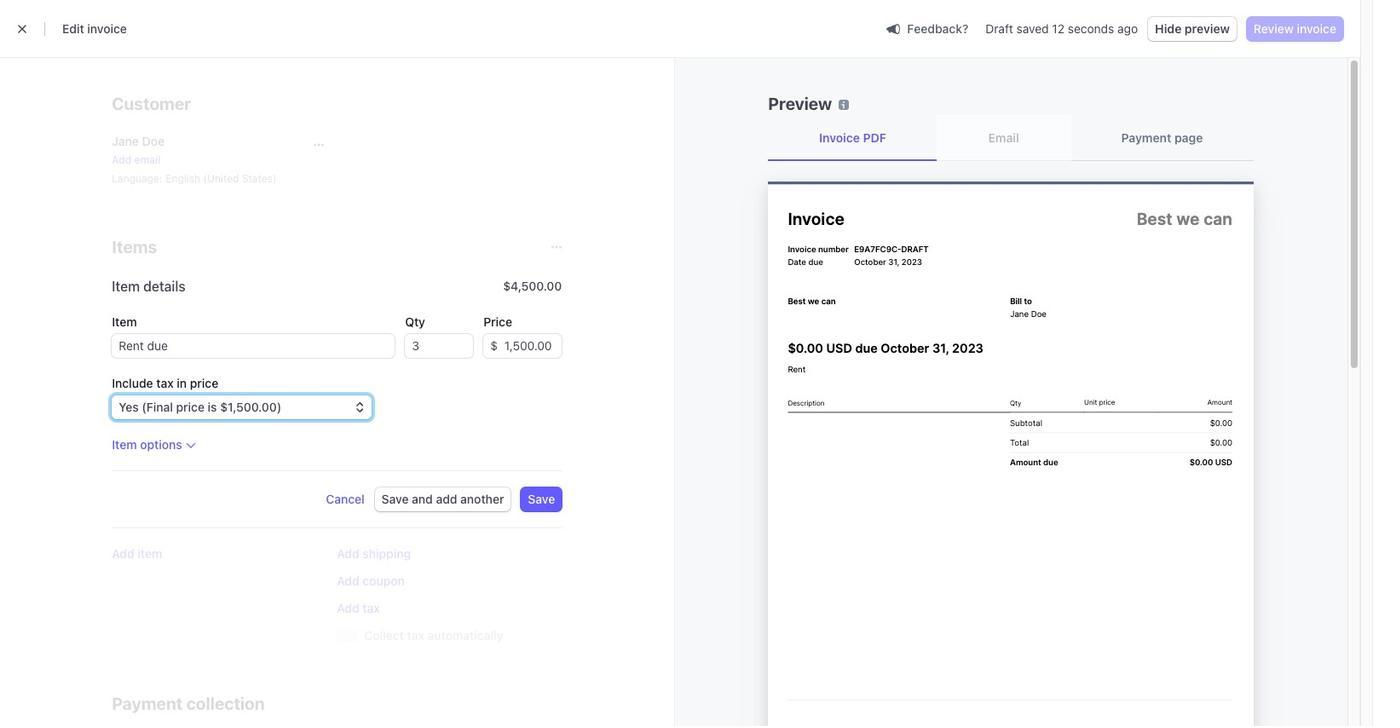Task type: describe. For each thing, give the bounding box(es) containing it.
item options button
[[112, 437, 196, 454]]

payment for payment page
[[1122, 130, 1172, 145]]

feedback?
[[908, 21, 969, 35]]

cancel button
[[326, 491, 365, 508]]

add item button
[[112, 546, 162, 563]]

draft saved 12 seconds ago
[[986, 21, 1139, 36]]

review
[[1254, 21, 1295, 36]]

add email button
[[112, 154, 161, 167]]

add item
[[112, 547, 162, 561]]

preview
[[1185, 21, 1231, 36]]

price
[[190, 376, 219, 391]]

payment page
[[1122, 130, 1204, 145]]

$ button
[[484, 334, 498, 358]]

$0.00 text field
[[498, 334, 562, 358]]

add tax button
[[337, 600, 380, 617]]

page
[[1175, 130, 1204, 145]]

pdf
[[863, 130, 887, 145]]

add for add tax
[[337, 601, 360, 616]]

ago
[[1118, 21, 1139, 36]]

invoice for review invoice
[[1298, 21, 1337, 36]]

states)
[[242, 172, 277, 185]]

preview
[[769, 94, 833, 113]]

payment for payment collection
[[112, 694, 183, 714]]

and
[[412, 492, 433, 507]]

12
[[1053, 21, 1065, 36]]

doe
[[142, 134, 165, 148]]

collection
[[187, 694, 265, 714]]

add for add shipping
[[337, 547, 360, 561]]

save for save and add another
[[382, 492, 409, 507]]

(united
[[203, 172, 239, 185]]

language:
[[112, 172, 162, 185]]

seconds
[[1068, 21, 1115, 36]]

qty
[[405, 315, 426, 329]]

hide preview button
[[1149, 17, 1237, 41]]

email
[[134, 154, 161, 166]]

item
[[138, 547, 162, 561]]

email tab
[[938, 116, 1071, 160]]

coupon
[[363, 574, 405, 588]]

add
[[436, 492, 458, 507]]



Task type: vqa. For each thing, say whether or not it's contained in the screenshot.
the Create link
no



Task type: locate. For each thing, give the bounding box(es) containing it.
item
[[112, 279, 140, 294], [112, 315, 137, 329], [112, 438, 137, 452]]

add down jane
[[112, 154, 132, 166]]

1 horizontal spatial invoice
[[1298, 21, 1337, 36]]

saved
[[1017, 21, 1050, 36]]

add inside jane doe add email language: english (united states)
[[112, 154, 132, 166]]

1 vertical spatial tax
[[363, 601, 380, 616]]

in
[[177, 376, 187, 391]]

0 vertical spatial item
[[112, 279, 140, 294]]

1 vertical spatial item
[[112, 315, 137, 329]]

include tax in price
[[112, 376, 219, 391]]

add shipping button
[[337, 546, 411, 563]]

include
[[112, 376, 153, 391]]

add shipping
[[337, 547, 411, 561]]

jane
[[112, 134, 139, 148]]

1 save from the left
[[382, 492, 409, 507]]

automatically
[[428, 629, 504, 643]]

cancel
[[326, 492, 365, 507]]

item left details
[[112, 279, 140, 294]]

collect
[[364, 629, 404, 643]]

payment left page
[[1122, 130, 1172, 145]]

add
[[112, 154, 132, 166], [112, 547, 135, 561], [337, 547, 360, 561], [337, 574, 360, 588], [337, 601, 360, 616]]

svg image
[[314, 140, 324, 150]]

1 vertical spatial payment
[[112, 694, 183, 714]]

item details
[[112, 279, 186, 294]]

edit invoice
[[62, 21, 127, 36]]

add up add coupon
[[337, 547, 360, 561]]

$4,500.00
[[503, 279, 562, 293]]

item left options
[[112, 438, 137, 452]]

jane doe add email language: english (united states)
[[112, 134, 277, 185]]

customer
[[112, 94, 191, 113]]

invoice
[[87, 21, 127, 36], [1298, 21, 1337, 36]]

tab list
[[769, 116, 1255, 161]]

invoice pdf
[[820, 130, 887, 145]]

item options
[[112, 438, 182, 452]]

email
[[989, 130, 1020, 145]]

0 horizontal spatial tax
[[156, 376, 174, 391]]

item for item options
[[112, 438, 137, 452]]

hide
[[1156, 21, 1182, 36]]

add up add tax
[[337, 574, 360, 588]]

tax for include
[[156, 376, 174, 391]]

add for add item
[[112, 547, 135, 561]]

3 item from the top
[[112, 438, 137, 452]]

1 horizontal spatial save
[[528, 492, 555, 507]]

tax for add
[[363, 601, 380, 616]]

0 horizontal spatial invoice
[[87, 21, 127, 36]]

english
[[166, 172, 201, 185]]

tax right collect
[[407, 629, 425, 643]]

$
[[491, 339, 498, 353]]

tax for collect
[[407, 629, 425, 643]]

save left and
[[382, 492, 409, 507]]

add tax
[[337, 601, 380, 616]]

draft
[[986, 21, 1014, 36]]

save and add another button
[[375, 488, 511, 512]]

add for add coupon
[[337, 574, 360, 588]]

feedback? button
[[880, 17, 976, 41]]

2 item from the top
[[112, 315, 137, 329]]

item inside button
[[112, 438, 137, 452]]

price
[[484, 315, 513, 329]]

None text field
[[112, 334, 395, 358], [405, 334, 474, 358], [112, 334, 395, 358], [405, 334, 474, 358]]

1 item from the top
[[112, 279, 140, 294]]

2 vertical spatial item
[[112, 438, 137, 452]]

add left item
[[112, 547, 135, 561]]

tax down add coupon button at bottom
[[363, 601, 380, 616]]

items
[[112, 237, 157, 257]]

tax left in
[[156, 376, 174, 391]]

invoice right 'edit'
[[87, 21, 127, 36]]

save and add another
[[382, 492, 504, 507]]

invoice for edit invoice
[[87, 21, 127, 36]]

2 horizontal spatial tax
[[407, 629, 425, 643]]

item for item
[[112, 315, 137, 329]]

1 horizontal spatial tax
[[363, 601, 380, 616]]

shipping
[[363, 547, 411, 561]]

tab list containing invoice pdf
[[769, 116, 1255, 161]]

tax inside "button"
[[363, 601, 380, 616]]

invoice right review
[[1298, 21, 1337, 36]]

another
[[461, 492, 504, 507]]

tax
[[156, 376, 174, 391], [363, 601, 380, 616], [407, 629, 425, 643]]

save button
[[521, 488, 562, 512]]

item for item details
[[112, 279, 140, 294]]

payment inside "tab list"
[[1122, 130, 1172, 145]]

0 vertical spatial payment
[[1122, 130, 1172, 145]]

1 horizontal spatial payment
[[1122, 130, 1172, 145]]

payment left collection
[[112, 694, 183, 714]]

options
[[140, 438, 182, 452]]

add coupon button
[[337, 573, 405, 590]]

0 horizontal spatial save
[[382, 492, 409, 507]]

invoice inside button
[[1298, 21, 1337, 36]]

0 vertical spatial tax
[[156, 376, 174, 391]]

2 save from the left
[[528, 492, 555, 507]]

add down add coupon button at bottom
[[337, 601, 360, 616]]

hide preview
[[1156, 21, 1231, 36]]

1 invoice from the left
[[87, 21, 127, 36]]

save for save
[[528, 492, 555, 507]]

0 horizontal spatial payment
[[112, 694, 183, 714]]

edit
[[62, 21, 84, 36]]

review invoice button
[[1248, 17, 1344, 41]]

2 vertical spatial tax
[[407, 629, 425, 643]]

invoice
[[820, 130, 860, 145]]

payment
[[1122, 130, 1172, 145], [112, 694, 183, 714]]

details
[[143, 279, 186, 294]]

save right another at the left of page
[[528, 492, 555, 507]]

add coupon
[[337, 574, 405, 588]]

collect tax automatically
[[364, 629, 504, 643]]

save
[[382, 492, 409, 507], [528, 492, 555, 507]]

review invoice
[[1254, 21, 1337, 36]]

add inside "button"
[[337, 601, 360, 616]]

item down item details
[[112, 315, 137, 329]]

payment collection
[[112, 694, 265, 714]]

2 invoice from the left
[[1298, 21, 1337, 36]]



